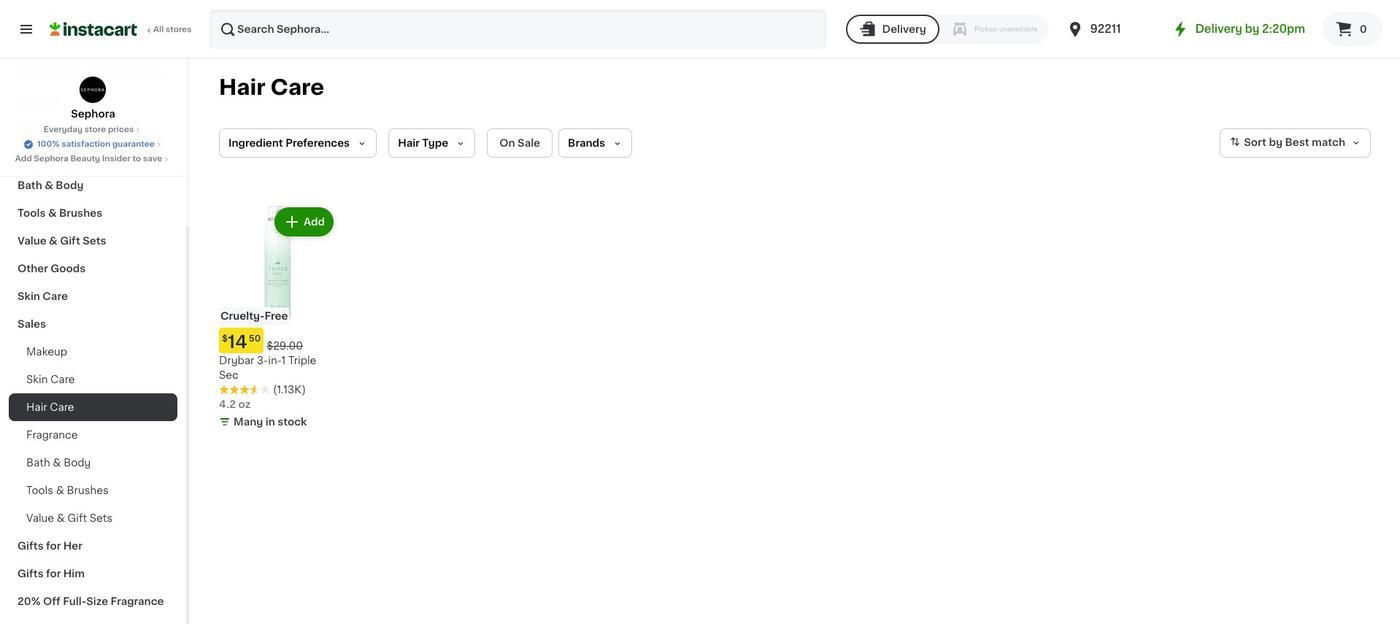 Task type: vqa. For each thing, say whether or not it's contained in the screenshot.
more
no



Task type: locate. For each thing, give the bounding box(es) containing it.
care for second the skin care link from the bottom of the page
[[43, 291, 68, 302]]

1 vertical spatial add
[[304, 217, 325, 227]]

ingredient
[[229, 138, 283, 148]]

value
[[18, 236, 47, 246], [26, 513, 54, 524]]

2 vertical spatial hair care
[[26, 402, 74, 413]]

by
[[1246, 23, 1260, 34], [1270, 137, 1283, 148]]

0
[[1360, 24, 1368, 34]]

1 skin care link from the top
[[9, 283, 177, 310]]

Best match Sort by field
[[1221, 129, 1372, 158]]

1 gifts from the top
[[18, 541, 44, 551]]

holiday
[[18, 69, 58, 80]]

1 tools & brushes link from the top
[[9, 199, 177, 227]]

cruelty-
[[221, 311, 265, 321]]

sephora
[[71, 109, 115, 119], [34, 155, 69, 163]]

1 horizontal spatial by
[[1270, 137, 1283, 148]]

0 vertical spatial beauty
[[128, 69, 166, 80]]

tools
[[18, 208, 46, 218], [26, 486, 53, 496]]

hair for 2nd hair care link from the bottom of the page
[[18, 125, 39, 135]]

tools & brushes link for makeup
[[9, 199, 177, 227]]

bath & body
[[18, 180, 84, 191], [26, 458, 91, 468]]

1 bath & body link from the top
[[9, 172, 177, 199]]

0 vertical spatial by
[[1246, 23, 1260, 34]]

gifts up 20%
[[18, 569, 44, 579]]

$14.50 original price: $29.00 element
[[219, 328, 337, 354]]

preferences
[[286, 138, 350, 148]]

makeup down sales
[[26, 347, 67, 357]]

brands button
[[559, 129, 633, 158]]

0 vertical spatial value
[[18, 236, 47, 246]]

hair care
[[219, 77, 324, 98], [18, 125, 67, 135], [26, 402, 74, 413]]

add inside "button"
[[304, 217, 325, 227]]

1 horizontal spatial sephora
[[71, 109, 115, 119]]

sales
[[18, 319, 46, 329]]

delivery
[[1196, 23, 1243, 34], [883, 24, 927, 34]]

makeup link up store
[[9, 88, 177, 116]]

product group
[[219, 204, 337, 432]]

him
[[63, 569, 85, 579]]

1 vertical spatial makeup
[[26, 347, 67, 357]]

skin
[[18, 291, 40, 302], [26, 375, 48, 385]]

tools & brushes
[[18, 208, 102, 218], [26, 486, 109, 496]]

1 vertical spatial value
[[26, 513, 54, 524]]

2 makeup link from the top
[[9, 338, 177, 366]]

value up gifts for her
[[26, 513, 54, 524]]

for left him
[[46, 569, 61, 579]]

makeup
[[18, 97, 60, 107], [26, 347, 67, 357]]

92211
[[1091, 23, 1122, 34]]

by inside 'link'
[[1246, 23, 1260, 34]]

match
[[1312, 137, 1346, 148]]

delivery inside button
[[883, 24, 927, 34]]

0 vertical spatial sephora
[[71, 109, 115, 119]]

0 vertical spatial tools
[[18, 208, 46, 218]]

store
[[85, 126, 106, 134]]

0 horizontal spatial delivery
[[883, 24, 927, 34]]

0 vertical spatial gifts
[[18, 541, 44, 551]]

all stores
[[153, 26, 192, 34]]

0 vertical spatial bath
[[18, 180, 42, 191]]

0 horizontal spatial by
[[1246, 23, 1260, 34]]

1 vertical spatial by
[[1270, 137, 1283, 148]]

makeup link down sales
[[9, 338, 177, 366]]

tools up gifts for her
[[26, 486, 53, 496]]

0 vertical spatial hair care
[[219, 77, 324, 98]]

1 horizontal spatial add
[[304, 217, 325, 227]]

& for bath & body link associated with skin care
[[53, 458, 61, 468]]

2 vertical spatial fragrance
[[111, 597, 164, 607]]

1 vertical spatial bath & body link
[[9, 449, 177, 477]]

in
[[266, 417, 275, 427]]

everyday
[[44, 126, 83, 134]]

1 vertical spatial sets
[[90, 513, 113, 524]]

brushes down add sephora beauty insider to save
[[59, 208, 102, 218]]

20%
[[18, 597, 41, 607]]

& for bath & body link corresponding to makeup
[[45, 180, 53, 191]]

value & gift sets up the goods
[[18, 236, 106, 246]]

best
[[1286, 137, 1310, 148]]

on
[[500, 138, 515, 148]]

tools & brushes link
[[9, 199, 177, 227], [9, 477, 177, 505]]

$
[[222, 335, 228, 343]]

care
[[271, 77, 324, 98], [42, 125, 67, 135], [43, 291, 68, 302], [50, 375, 75, 385], [50, 402, 74, 413]]

cruelty-free
[[221, 311, 288, 321]]

for left her
[[46, 541, 61, 551]]

fragrance inside 20% off full-size fragrance link
[[111, 597, 164, 607]]

0 vertical spatial brushes
[[59, 208, 102, 218]]

tools & brushes link up gifts for her link
[[9, 477, 177, 505]]

value & gift sets link up the goods
[[9, 227, 177, 255]]

92211 button
[[1067, 9, 1155, 50]]

hair inside dropdown button
[[398, 138, 420, 148]]

gifts
[[18, 541, 44, 551], [18, 569, 44, 579]]

makeup down holiday
[[18, 97, 60, 107]]

value & gift sets link up her
[[9, 505, 177, 532]]

1 vertical spatial gift
[[68, 513, 87, 524]]

1 vertical spatial tools & brushes link
[[9, 477, 177, 505]]

gift up the goods
[[60, 236, 80, 246]]

1 vertical spatial tools
[[26, 486, 53, 496]]

0 vertical spatial body
[[56, 180, 84, 191]]

bath & body link
[[9, 172, 177, 199], [9, 449, 177, 477]]

fragrance link for skin care
[[9, 421, 177, 449]]

skin for 2nd the skin care link from the top
[[26, 375, 48, 385]]

ingredient preferences button
[[219, 129, 377, 158]]

care for 2nd hair care link from the bottom of the page
[[42, 125, 67, 135]]

fragrance link
[[9, 144, 177, 172], [9, 421, 177, 449]]

her
[[63, 541, 83, 551]]

skin care link down the goods
[[9, 283, 177, 310]]

tools & brushes up her
[[26, 486, 109, 496]]

gifts for her link
[[9, 532, 177, 560]]

1 hair care link from the top
[[9, 116, 177, 144]]

skin care link down sales link
[[9, 366, 177, 394]]

for for her
[[46, 541, 61, 551]]

tools for makeup
[[18, 208, 46, 218]]

0 vertical spatial bath & body link
[[9, 172, 177, 199]]

& for "value & gift sets" link for makeup
[[49, 236, 58, 246]]

$ 14 50
[[222, 334, 261, 351]]

skin up sales
[[18, 291, 40, 302]]

1 vertical spatial skin care link
[[9, 366, 177, 394]]

1 vertical spatial makeup link
[[9, 338, 177, 366]]

& for tools & brushes link related to skin care
[[56, 486, 64, 496]]

tools & brushes up the goods
[[18, 208, 102, 218]]

0 vertical spatial add
[[15, 155, 32, 163]]

1 vertical spatial hair care
[[18, 125, 67, 135]]

sets up gifts for her link
[[90, 513, 113, 524]]

1 value & gift sets link from the top
[[9, 227, 177, 255]]

service type group
[[846, 15, 1050, 44]]

3-
[[257, 356, 268, 366]]

fragrance link for makeup
[[9, 144, 177, 172]]

satisfaction
[[61, 140, 110, 148]]

1 vertical spatial skin
[[26, 375, 48, 385]]

beauty down satisfaction
[[70, 155, 100, 163]]

instacart logo image
[[50, 20, 137, 38]]

1 fragrance link from the top
[[9, 144, 177, 172]]

by right the sort
[[1270, 137, 1283, 148]]

20% off full-size fragrance link
[[9, 588, 177, 616]]

1 vertical spatial body
[[64, 458, 91, 468]]

by left 2:20pm
[[1246, 23, 1260, 34]]

0 vertical spatial fragrance
[[18, 153, 71, 163]]

beauty right ready
[[128, 69, 166, 80]]

care for 2nd the skin care link from the top
[[50, 375, 75, 385]]

1 vertical spatial gifts
[[18, 569, 44, 579]]

1 vertical spatial value & gift sets
[[26, 513, 113, 524]]

skin care link
[[9, 283, 177, 310], [9, 366, 177, 394]]

4.2
[[219, 400, 236, 410]]

1 vertical spatial brushes
[[67, 486, 109, 496]]

sale
[[518, 138, 541, 148]]

tools up other
[[18, 208, 46, 218]]

0 vertical spatial value & gift sets link
[[9, 227, 177, 255]]

other goods
[[18, 264, 86, 274]]

0 horizontal spatial add
[[15, 155, 32, 163]]

tools for skin care
[[26, 486, 53, 496]]

0 vertical spatial sets
[[83, 236, 106, 246]]

0 vertical spatial for
[[46, 541, 61, 551]]

skin care for 2nd the skin care link from the top
[[26, 375, 75, 385]]

care for 1st hair care link from the bottom of the page
[[50, 402, 74, 413]]

sort
[[1245, 137, 1267, 148]]

by inside field
[[1270, 137, 1283, 148]]

14
[[228, 334, 247, 351]]

tools & brushes link for skin care
[[9, 477, 177, 505]]

0 vertical spatial tools & brushes link
[[9, 199, 177, 227]]

hair type button
[[389, 129, 476, 158]]

delivery inside 'link'
[[1196, 23, 1243, 34]]

brushes for makeup
[[59, 208, 102, 218]]

1 vertical spatial bath
[[26, 458, 50, 468]]

1 vertical spatial hair care link
[[9, 394, 177, 421]]

on sale button
[[487, 129, 553, 158]]

tools & brushes for makeup
[[18, 208, 102, 218]]

sephora inside add sephora beauty insider to save link
[[34, 155, 69, 163]]

sephora up store
[[71, 109, 115, 119]]

skin down sales
[[26, 375, 48, 385]]

2 tools & brushes link from the top
[[9, 477, 177, 505]]

2 gifts from the top
[[18, 569, 44, 579]]

skin care for second the skin care link from the bottom of the page
[[18, 291, 68, 302]]

bath & body for makeup
[[18, 180, 84, 191]]

0 vertical spatial gift
[[60, 236, 80, 246]]

★★★★★
[[219, 385, 270, 395], [219, 385, 270, 395]]

full-
[[63, 597, 86, 607]]

0 vertical spatial makeup link
[[9, 88, 177, 116]]

0 vertical spatial fragrance link
[[9, 144, 177, 172]]

fragrance for skin care
[[26, 430, 78, 440]]

2:20pm
[[1263, 23, 1306, 34]]

brushes up gifts for her link
[[67, 486, 109, 496]]

1 vertical spatial value & gift sets link
[[9, 505, 177, 532]]

hair care link
[[9, 116, 177, 144], [9, 394, 177, 421]]

gifts up gifts for him
[[18, 541, 44, 551]]

1 vertical spatial bath & body
[[26, 458, 91, 468]]

None search field
[[209, 9, 827, 50]]

by for sort
[[1270, 137, 1283, 148]]

hair
[[219, 77, 266, 98], [18, 125, 39, 135], [398, 138, 420, 148], [26, 402, 47, 413]]

value & gift sets up her
[[26, 513, 113, 524]]

add for add sephora beauty insider to save
[[15, 155, 32, 163]]

1 makeup link from the top
[[9, 88, 177, 116]]

0 vertical spatial hair care link
[[9, 116, 177, 144]]

ready
[[92, 69, 126, 80]]

0 vertical spatial bath & body
[[18, 180, 84, 191]]

2 value & gift sets link from the top
[[9, 505, 177, 532]]

0 horizontal spatial sephora
[[34, 155, 69, 163]]

gifts for him
[[18, 569, 85, 579]]

2 bath & body link from the top
[[9, 449, 177, 477]]

0 vertical spatial tools & brushes
[[18, 208, 102, 218]]

$29.00
[[267, 341, 303, 351]]

2 for from the top
[[46, 569, 61, 579]]

bath
[[18, 180, 42, 191], [26, 458, 50, 468]]

for
[[46, 541, 61, 551], [46, 569, 61, 579]]

0 vertical spatial value & gift sets
[[18, 236, 106, 246]]

gift for makeup
[[60, 236, 80, 246]]

1 for from the top
[[46, 541, 61, 551]]

sets up other goods link
[[83, 236, 106, 246]]

many in stock
[[234, 417, 307, 427]]

stock
[[278, 417, 307, 427]]

0 vertical spatial skin care
[[18, 291, 68, 302]]

save
[[143, 155, 162, 163]]

1 vertical spatial fragrance link
[[9, 421, 177, 449]]

skin care
[[18, 291, 68, 302], [26, 375, 75, 385]]

value up other
[[18, 236, 47, 246]]

delivery button
[[846, 15, 940, 44]]

gift up her
[[68, 513, 87, 524]]

1 vertical spatial skin care
[[26, 375, 75, 385]]

2 fragrance link from the top
[[9, 421, 177, 449]]

skin care down other goods
[[18, 291, 68, 302]]

1 vertical spatial fragrance
[[26, 430, 78, 440]]

tools & brushes link down add sephora beauty insider to save link in the left top of the page
[[9, 199, 177, 227]]

1 vertical spatial tools & brushes
[[26, 486, 109, 496]]

fragrance
[[18, 153, 71, 163], [26, 430, 78, 440], [111, 597, 164, 607]]

4.2 oz
[[219, 400, 251, 410]]

&
[[45, 180, 53, 191], [48, 208, 57, 218], [49, 236, 58, 246], [53, 458, 61, 468], [56, 486, 64, 496], [57, 513, 65, 524]]

0 vertical spatial skin care link
[[9, 283, 177, 310]]

1 vertical spatial for
[[46, 569, 61, 579]]

1 vertical spatial beauty
[[70, 155, 100, 163]]

0 vertical spatial skin
[[18, 291, 40, 302]]

beauty
[[128, 69, 166, 80], [70, 155, 100, 163]]

skin care down sales
[[26, 375, 75, 385]]

1 vertical spatial sephora
[[34, 155, 69, 163]]

sephora down 100%
[[34, 155, 69, 163]]

1 horizontal spatial delivery
[[1196, 23, 1243, 34]]



Task type: describe. For each thing, give the bounding box(es) containing it.
sephora logo image
[[79, 76, 107, 104]]

add for add
[[304, 217, 325, 227]]

sort by
[[1245, 137, 1283, 148]]

brushes for skin care
[[67, 486, 109, 496]]

in-
[[268, 356, 282, 366]]

100% satisfaction guarantee
[[37, 140, 155, 148]]

add button
[[276, 209, 332, 235]]

off
[[43, 597, 60, 607]]

bath for skin care
[[26, 458, 50, 468]]

sales link
[[9, 310, 177, 338]]

0 horizontal spatial beauty
[[70, 155, 100, 163]]

sets for makeup
[[83, 236, 106, 246]]

sephora link
[[71, 76, 115, 121]]

gifts for him link
[[9, 560, 177, 588]]

delivery by 2:20pm
[[1196, 23, 1306, 34]]

fragrance for makeup
[[18, 153, 71, 163]]

value & gift sets link for skin care
[[9, 505, 177, 532]]

2 hair care link from the top
[[9, 394, 177, 421]]

type
[[422, 138, 449, 148]]

drybar 3-in-1 triple sec
[[219, 356, 317, 381]]

everyday store prices
[[44, 126, 134, 134]]

0 vertical spatial makeup
[[18, 97, 60, 107]]

delivery for delivery by 2:20pm
[[1196, 23, 1243, 34]]

& for tools & brushes link for makeup
[[48, 208, 57, 218]]

delivery by 2:20pm link
[[1172, 20, 1306, 38]]

holiday party ready beauty link
[[9, 61, 177, 88]]

stores
[[166, 26, 192, 34]]

triple
[[288, 356, 317, 366]]

body for makeup
[[56, 180, 84, 191]]

for for him
[[46, 569, 61, 579]]

other goods link
[[9, 255, 177, 283]]

gift for skin care
[[68, 513, 87, 524]]

sets for skin care
[[90, 513, 113, 524]]

hair for 1st hair care link from the bottom of the page
[[26, 402, 47, 413]]

all
[[153, 26, 164, 34]]

holiday party ready beauty
[[18, 69, 166, 80]]

guarantee
[[112, 140, 155, 148]]

50
[[249, 335, 261, 343]]

goods
[[51, 264, 86, 274]]

gifts for her
[[18, 541, 83, 551]]

value & gift sets for makeup
[[18, 236, 106, 246]]

bath & body link for makeup
[[9, 172, 177, 199]]

insider
[[102, 155, 131, 163]]

sec
[[219, 370, 239, 381]]

bath for makeup
[[18, 180, 42, 191]]

(1.13k)
[[273, 385, 306, 395]]

20% off full-size fragrance
[[18, 597, 164, 607]]

2 skin care link from the top
[[9, 366, 177, 394]]

Search field
[[210, 10, 826, 48]]

1
[[282, 356, 286, 366]]

to
[[133, 155, 141, 163]]

on sale
[[500, 138, 541, 148]]

drybar
[[219, 356, 254, 366]]

1 horizontal spatial beauty
[[128, 69, 166, 80]]

& for "value & gift sets" link associated with skin care
[[57, 513, 65, 524]]

size
[[86, 597, 108, 607]]

value & gift sets link for makeup
[[9, 227, 177, 255]]

hair for hair type dropdown button
[[398, 138, 420, 148]]

100%
[[37, 140, 59, 148]]

ingredient preferences
[[229, 138, 350, 148]]

value for makeup
[[18, 236, 47, 246]]

delivery for delivery
[[883, 24, 927, 34]]

free
[[265, 311, 288, 321]]

bath & body for skin care
[[26, 458, 91, 468]]

brands
[[568, 138, 606, 148]]

hair type
[[398, 138, 449, 148]]

value & gift sets for skin care
[[26, 513, 113, 524]]

gifts for gifts for him
[[18, 569, 44, 579]]

add sephora beauty insider to save link
[[15, 153, 171, 165]]

oz
[[238, 400, 251, 410]]

0 button
[[1323, 12, 1383, 47]]

party
[[61, 69, 89, 80]]

body for skin care
[[64, 458, 91, 468]]

gifts for gifts for her
[[18, 541, 44, 551]]

prices
[[108, 126, 134, 134]]

other
[[18, 264, 48, 274]]

all stores link
[[50, 9, 193, 50]]

by for delivery
[[1246, 23, 1260, 34]]

value for skin care
[[26, 513, 54, 524]]

bath & body link for skin care
[[9, 449, 177, 477]]

many
[[234, 417, 263, 427]]

tools & brushes for skin care
[[26, 486, 109, 496]]

100% satisfaction guarantee button
[[23, 136, 164, 150]]

skin for second the skin care link from the bottom of the page
[[18, 291, 40, 302]]

best match
[[1286, 137, 1346, 148]]

everyday store prices link
[[44, 124, 143, 136]]

add sephora beauty insider to save
[[15, 155, 162, 163]]



